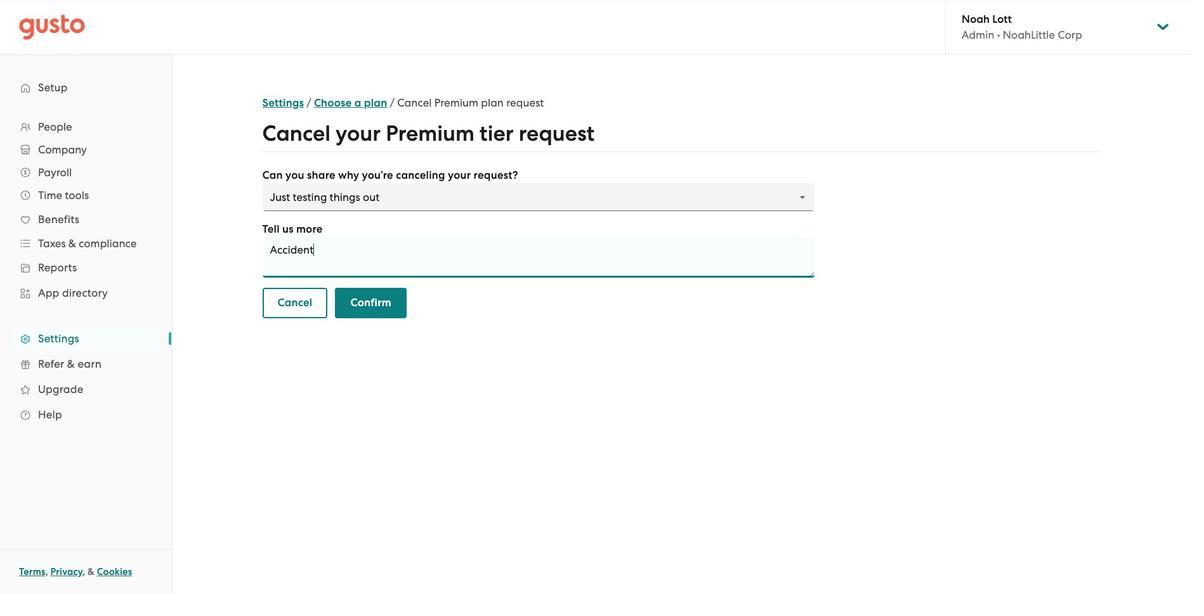 Task type: describe. For each thing, give the bounding box(es) containing it.
privacy
[[51, 567, 83, 578]]

1 vertical spatial premium
[[386, 121, 475, 147]]

benefits
[[38, 213, 79, 226]]

you
[[286, 169, 305, 182]]

terms link
[[19, 567, 45, 578]]

company
[[38, 143, 87, 156]]

refer & earn link
[[13, 353, 159, 376]]

taxes
[[38, 237, 66, 250]]

directory
[[62, 287, 108, 300]]

refer
[[38, 358, 64, 371]]

a
[[355, 96, 362, 110]]

home image
[[19, 14, 85, 40]]

canceling
[[396, 169, 445, 182]]

list containing people
[[0, 116, 171, 428]]

taxes & compliance
[[38, 237, 137, 250]]

people
[[38, 121, 72, 133]]

0 vertical spatial your
[[336, 121, 381, 147]]

1 plan from the left
[[364, 96, 388, 110]]

reports link
[[13, 256, 159, 279]]

2 , from the left
[[83, 567, 85, 578]]

1 / from the left
[[307, 96, 312, 109]]

company button
[[13, 138, 159, 161]]

can you share why you're canceling your request?
[[262, 169, 519, 182]]

taxes & compliance button
[[13, 232, 159, 255]]

1 vertical spatial settings link
[[13, 328, 159, 350]]

settings / choose a plan / cancel premium plan request
[[262, 96, 544, 110]]

help link
[[13, 404, 159, 427]]

noah
[[962, 13, 990, 26]]

plan inside settings / choose a plan / cancel premium plan request
[[481, 96, 504, 109]]

app directory link
[[13, 282, 159, 305]]

why
[[338, 169, 359, 182]]

Tell us more text field
[[262, 237, 815, 278]]

lott
[[993, 13, 1012, 26]]

tier
[[480, 121, 514, 147]]

benefits link
[[13, 208, 159, 231]]

•
[[998, 29, 1001, 41]]

& for earn
[[67, 358, 75, 371]]

share
[[307, 169, 336, 182]]

time tools
[[38, 189, 89, 202]]

gusto navigation element
[[0, 55, 171, 448]]

help
[[38, 409, 62, 421]]

payroll button
[[13, 161, 159, 184]]



Task type: vqa. For each thing, say whether or not it's contained in the screenshot.
the "manage" within The , Gusto Can Only Manage Your
no



Task type: locate. For each thing, give the bounding box(es) containing it.
cookies
[[97, 567, 132, 578]]

0 vertical spatial premium
[[435, 96, 479, 109]]

cookies button
[[97, 565, 132, 580]]

cancel your premium tier request
[[262, 121, 595, 147]]

terms
[[19, 567, 45, 578]]

& right taxes
[[68, 237, 76, 250]]

app directory
[[38, 287, 108, 300]]

confirm
[[351, 296, 392, 310]]

request inside settings / choose a plan / cancel premium plan request
[[507, 96, 544, 109]]

2 vertical spatial &
[[88, 567, 95, 578]]

noahlittle
[[1003, 29, 1056, 41]]

settings inside list
[[38, 333, 79, 345]]

choose a plan link
[[314, 96, 388, 110]]

,
[[45, 567, 48, 578], [83, 567, 85, 578]]

& for compliance
[[68, 237, 76, 250]]

settings up the refer
[[38, 333, 79, 345]]

app
[[38, 287, 59, 300]]

/ right a
[[390, 96, 395, 109]]

0 horizontal spatial plan
[[364, 96, 388, 110]]

cancel for cancel your premium tier request
[[262, 121, 331, 147]]

0 horizontal spatial settings link
[[13, 328, 159, 350]]

cancel
[[397, 96, 432, 109], [262, 121, 331, 147], [278, 296, 313, 310]]

/ left choose
[[307, 96, 312, 109]]

1 vertical spatial your
[[448, 169, 471, 182]]

request?
[[474, 169, 519, 182]]

can
[[262, 169, 283, 182]]

cancel inside settings / choose a plan / cancel premium plan request
[[397, 96, 432, 109]]

upgrade link
[[13, 378, 159, 401]]

plan right a
[[364, 96, 388, 110]]

1 vertical spatial &
[[67, 358, 75, 371]]

us
[[282, 223, 294, 236]]

privacy link
[[51, 567, 83, 578]]

settings link
[[262, 96, 304, 110], [13, 328, 159, 350]]

1 horizontal spatial ,
[[83, 567, 85, 578]]

confirm button
[[335, 288, 407, 319]]

2 / from the left
[[390, 96, 395, 109]]

& inside dropdown button
[[68, 237, 76, 250]]

request
[[507, 96, 544, 109], [519, 121, 595, 147]]

setup link
[[13, 76, 159, 99]]

1 vertical spatial request
[[519, 121, 595, 147]]

cancel link
[[262, 288, 328, 319]]

your down a
[[336, 121, 381, 147]]

plan up tier
[[481, 96, 504, 109]]

, left privacy link
[[45, 567, 48, 578]]

compliance
[[79, 237, 137, 250]]

& left earn
[[67, 358, 75, 371]]

plan
[[364, 96, 388, 110], [481, 96, 504, 109]]

0 vertical spatial request
[[507, 96, 544, 109]]

0 horizontal spatial /
[[307, 96, 312, 109]]

tools
[[65, 189, 89, 202]]

2 plan from the left
[[481, 96, 504, 109]]

people button
[[13, 116, 159, 138]]

0 vertical spatial cancel
[[397, 96, 432, 109]]

setup
[[38, 81, 68, 94]]

noah lott admin • noahlittle corp
[[962, 13, 1083, 41]]

refer & earn
[[38, 358, 102, 371]]

settings for settings / choose a plan / cancel premium plan request
[[262, 96, 304, 110]]

premium down settings / choose a plan / cancel premium plan request
[[386, 121, 475, 147]]

0 horizontal spatial settings
[[38, 333, 79, 345]]

payroll
[[38, 166, 72, 179]]

premium
[[435, 96, 479, 109], [386, 121, 475, 147]]

1 horizontal spatial plan
[[481, 96, 504, 109]]

more
[[296, 223, 323, 236]]

2 vertical spatial cancel
[[278, 296, 313, 310]]

request right tier
[[519, 121, 595, 147]]

reports
[[38, 262, 77, 274]]

cancel for cancel
[[278, 296, 313, 310]]

0 vertical spatial settings
[[262, 96, 304, 110]]

settings
[[262, 96, 304, 110], [38, 333, 79, 345]]

list
[[0, 116, 171, 428]]

premium inside settings / choose a plan / cancel premium plan request
[[435, 96, 479, 109]]

/
[[307, 96, 312, 109], [390, 96, 395, 109]]

your
[[336, 121, 381, 147], [448, 169, 471, 182]]

you're
[[362, 169, 394, 182]]

settings link left choose
[[262, 96, 304, 110]]

0 vertical spatial &
[[68, 237, 76, 250]]

1 horizontal spatial /
[[390, 96, 395, 109]]

upgrade
[[38, 383, 83, 396]]

premium up cancel your premium tier request
[[435, 96, 479, 109]]

earn
[[78, 358, 102, 371]]

1 vertical spatial cancel
[[262, 121, 331, 147]]

time
[[38, 189, 62, 202]]

settings for settings
[[38, 333, 79, 345]]

tell us more
[[262, 223, 323, 236]]

tell
[[262, 223, 280, 236]]

choose
[[314, 96, 352, 110]]

terms , privacy , & cookies
[[19, 567, 132, 578]]

time tools button
[[13, 184, 159, 207]]

admin
[[962, 29, 995, 41]]

, left cookies button
[[83, 567, 85, 578]]

1 horizontal spatial settings
[[262, 96, 304, 110]]

your left request?
[[448, 169, 471, 182]]

1 horizontal spatial your
[[448, 169, 471, 182]]

0 horizontal spatial ,
[[45, 567, 48, 578]]

settings link up refer & earn link
[[13, 328, 159, 350]]

& left cookies button
[[88, 567, 95, 578]]

&
[[68, 237, 76, 250], [67, 358, 75, 371], [88, 567, 95, 578]]

1 , from the left
[[45, 567, 48, 578]]

settings left choose
[[262, 96, 304, 110]]

request up tier
[[507, 96, 544, 109]]

1 horizontal spatial settings link
[[262, 96, 304, 110]]

corp
[[1058, 29, 1083, 41]]

0 vertical spatial settings link
[[262, 96, 304, 110]]

1 vertical spatial settings
[[38, 333, 79, 345]]

0 horizontal spatial your
[[336, 121, 381, 147]]



